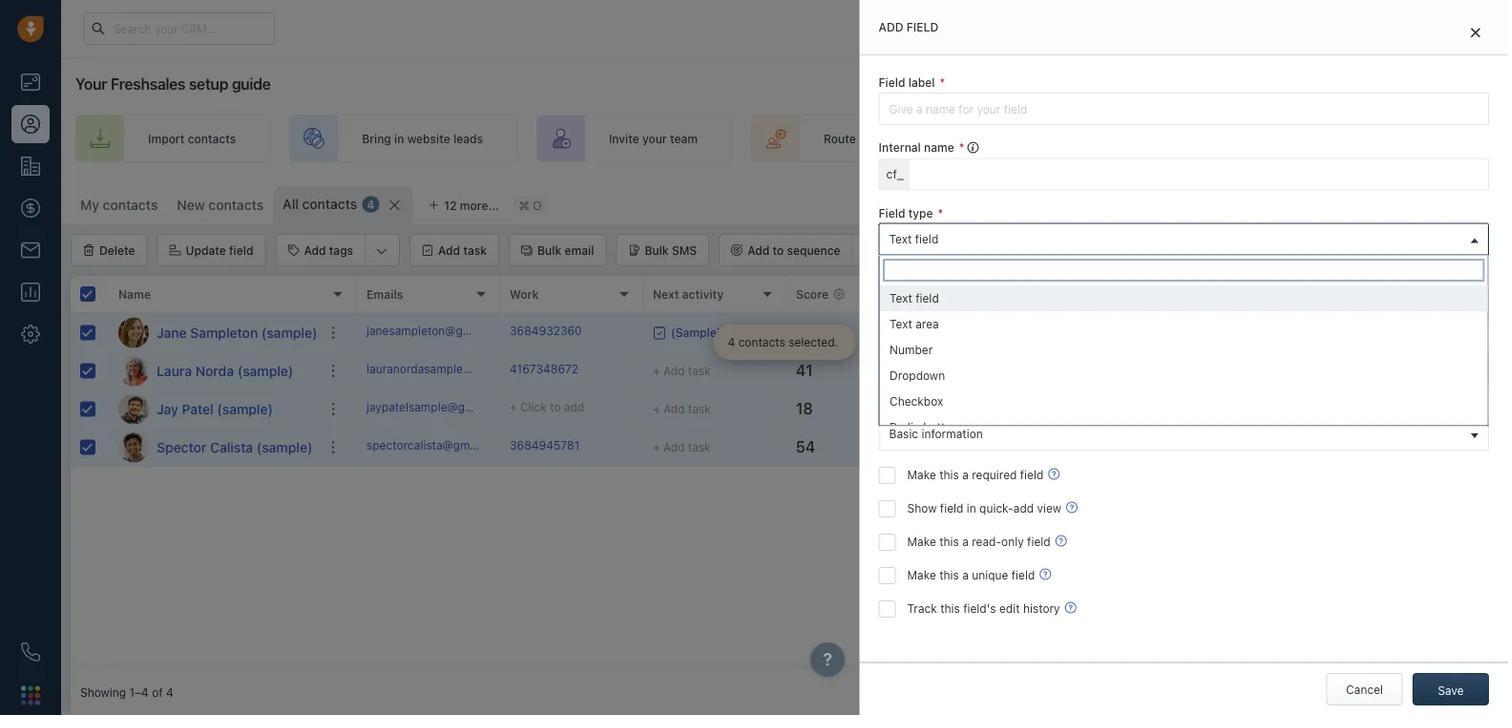 Task type: vqa. For each thing, say whether or not it's contained in the screenshot.
Selected.
yes



Task type: locate. For each thing, give the bounding box(es) containing it.
(sample) down jane sampleton (sample) link
[[238, 363, 294, 379]]

contacts inside grid
[[739, 336, 786, 349]]

jay
[[157, 401, 179, 417]]

invite your team
[[609, 132, 698, 145]]

team right invite
[[670, 132, 698, 145]]

1 horizontal spatial your
[[906, 132, 931, 145]]

make
[[908, 468, 937, 482], [908, 535, 937, 548], [908, 569, 937, 582]]

1 bulk from the left
[[538, 244, 562, 257]]

all contacts link
[[283, 195, 357, 214]]

edit
[[1000, 602, 1020, 615]]

label
[[909, 76, 935, 89]]

question circled image up view
[[1049, 466, 1060, 482]]

text for 'text field' option
[[890, 291, 912, 305]]

1 vertical spatial make
[[908, 535, 937, 548]]

a left the unique
[[963, 569, 969, 582]]

add inside 'button'
[[438, 244, 460, 257]]

text down tooltip
[[890, 291, 912, 305]]

click down text
[[950, 364, 977, 378]]

task inside 'button'
[[464, 244, 487, 257]]

54
[[796, 438, 816, 456]]

contacts right 'all' on the top left
[[302, 196, 357, 212]]

⌘
[[519, 199, 530, 212]]

to left power
[[951, 244, 962, 257]]

cancel left bulk
[[1292, 244, 1330, 257]]

field right required at the bottom right
[[1021, 468, 1044, 482]]

1 horizontal spatial leads
[[859, 132, 889, 145]]

4 right container_wx8msf4aqz5i3rn1 image
[[728, 336, 736, 349]]

techcave (sample) link
[[1369, 441, 1471, 454]]

4 + click to add from the top
[[940, 441, 1014, 454]]

jay patel (sample)
[[157, 401, 273, 417]]

2 + click to add from the top
[[940, 364, 1014, 378]]

2 + add task from the top
[[653, 403, 711, 416]]

cell up qualified
[[1217, 352, 1360, 390]]

in inside dialog
[[967, 502, 977, 515]]

status
[[1226, 287, 1263, 301]]

+ click to add for 18
[[940, 402, 1014, 416]]

1 vertical spatial field
[[879, 206, 906, 219]]

None search field
[[884, 259, 1485, 281]]

cell
[[1073, 352, 1217, 390], [1217, 352, 1360, 390]]

route
[[824, 132, 856, 145]]

1 text from the top
[[890, 232, 912, 245]]

field right only on the bottom right
[[1028, 535, 1051, 548]]

container_wx8msf4aqz5i3rn1 image right the merge
[[1271, 244, 1284, 257]]

add task button
[[410, 234, 499, 266]]

number option
[[880, 337, 1489, 362]]

0 horizontal spatial leads
[[454, 132, 483, 145]]

leads right route
[[859, 132, 889, 145]]

1 vertical spatial text
[[890, 291, 912, 305]]

2 vertical spatial question circled image
[[1065, 600, 1077, 616]]

contacts right new
[[209, 197, 264, 213]]

list box
[[880, 285, 1489, 440]]

(sample) right calista
[[257, 439, 313, 455]]

0 horizontal spatial bulk
[[538, 244, 562, 257]]

this down information
[[940, 468, 960, 482]]

1 field from the top
[[879, 76, 906, 89]]

janesampleton@gmail.com 3684932360
[[367, 324, 582, 337]]

tags
[[329, 244, 353, 257]]

add task
[[438, 244, 487, 257]]

0 vertical spatial text field
[[890, 232, 939, 245]]

this right track
[[941, 602, 961, 615]]

in
[[394, 132, 404, 145], [967, 502, 977, 515]]

1 make from the top
[[908, 468, 937, 482]]

j image for jay patel (sample)
[[118, 394, 149, 424]]

dropdown option
[[880, 362, 1489, 388]]

2 vertical spatial + add task
[[653, 441, 711, 454]]

basic information
[[890, 427, 983, 441]]

container_wx8msf4aqz5i3rn1 image
[[1271, 244, 1284, 257], [1088, 441, 1101, 454]]

+ add task
[[653, 364, 711, 378], [653, 403, 711, 416], [653, 441, 711, 454]]

update field
[[186, 244, 253, 257]]

leads right 'website'
[[454, 132, 483, 145]]

+ add task for 41
[[653, 364, 711, 378]]

field inside option
[[916, 291, 939, 305]]

to right assign
[[1144, 244, 1155, 257]]

4 right of
[[166, 686, 174, 699]]

add to sequence group
[[719, 234, 888, 266]]

2 j image from the top
[[118, 394, 149, 424]]

bring in website leads
[[362, 132, 483, 145]]

score
[[796, 287, 829, 301]]

task
[[464, 244, 487, 257], [688, 364, 711, 378], [688, 403, 711, 416], [688, 441, 711, 454]]

⌘ o
[[519, 199, 542, 212]]

j image left jane
[[118, 318, 149, 348]]

bulk left sms
[[645, 244, 669, 257]]

0 vertical spatial question circled image
[[1067, 499, 1078, 516]]

contacts right my
[[103, 197, 158, 213]]

bring in website leads link
[[289, 115, 518, 162]]

add inside dialog
[[879, 21, 904, 34]]

question circled image for make this a unique field
[[1040, 566, 1052, 583]]

2 vertical spatial a
[[963, 569, 969, 582]]

to left sequence
[[773, 244, 784, 257]]

question circled image for make this a read-only field
[[1056, 533, 1067, 549]]

this for read-
[[940, 535, 960, 548]]

a left the read-
[[963, 535, 969, 548]]

my contacts button
[[71, 186, 167, 224], [80, 197, 158, 213]]

only
[[1002, 535, 1024, 548]]

1 vertical spatial text field
[[890, 291, 939, 305]]

1 horizontal spatial cancel
[[1347, 683, 1384, 696]]

contacts inside import contacts "link"
[[188, 132, 236, 145]]

make for make this a unique field
[[908, 569, 937, 582]]

None text field
[[911, 158, 1490, 190]]

cancel
[[1292, 244, 1330, 257], [1347, 683, 1384, 696]]

to inside 'assign to' button
[[1144, 244, 1155, 257]]

jaypatelsample@gmail.com
[[367, 400, 513, 414]]

bulk email
[[538, 244, 594, 257]]

0 horizontal spatial your
[[643, 132, 667, 145]]

1 a from the top
[[963, 468, 969, 482]]

2 team from the left
[[934, 132, 962, 145]]

(sample) for laura norda (sample)
[[238, 363, 294, 379]]

press space to deselect this row. row
[[71, 314, 357, 352], [357, 314, 1509, 352], [71, 352, 357, 391], [357, 352, 1509, 391], [71, 391, 357, 429], [357, 391, 1509, 429], [71, 429, 357, 467], [357, 429, 1509, 467]]

field right the unique
[[1012, 569, 1035, 582]]

group
[[879, 401, 913, 415]]

click for 18
[[950, 402, 977, 416]]

showing 1–4 of 4
[[80, 686, 174, 699]]

list box containing text field
[[880, 285, 1489, 440]]

(sample) right sampleton
[[262, 325, 317, 340]]

+ add task for 54
[[653, 441, 711, 454]]

invite
[[609, 132, 640, 145]]

1 leads from the left
[[454, 132, 483, 145]]

your inside route leads to your team link
[[906, 132, 931, 145]]

0 vertical spatial 4
[[367, 198, 375, 211]]

1 + click to add from the top
[[940, 326, 1014, 339]]

0 vertical spatial text
[[890, 232, 912, 245]]

text for text area option
[[890, 317, 912, 330]]

container_wx8msf4aqz5i3rn1 image inside press space to deselect this row. row
[[1088, 441, 1101, 454]]

1 j image from the top
[[118, 318, 149, 348]]

contacts for new
[[209, 197, 264, 213]]

question circled image right history at right
[[1065, 600, 1077, 616]]

1 vertical spatial question circled image
[[1040, 566, 1052, 583]]

0 vertical spatial + add task
[[653, 364, 711, 378]]

3 make from the top
[[908, 569, 937, 582]]

12 more...
[[444, 199, 499, 212]]

container_wx8msf4aqz5i3rn1 image left gary on the right of the page
[[1088, 441, 1101, 454]]

click right area
[[950, 326, 977, 339]]

+ click to add for 54
[[940, 441, 1014, 454]]

this left the unique
[[940, 569, 960, 582]]

question circled image
[[1049, 466, 1060, 482], [1056, 533, 1067, 549]]

add
[[994, 326, 1014, 339], [994, 364, 1014, 378], [564, 400, 585, 414], [994, 402, 1014, 416], [994, 441, 1014, 454], [1014, 502, 1034, 515]]

0 horizontal spatial team
[[670, 132, 698, 145]]

add tags
[[304, 244, 353, 257]]

3 text from the top
[[890, 317, 912, 330]]

question circled image down view
[[1056, 533, 1067, 549]]

+ click to add
[[940, 326, 1014, 339], [940, 364, 1014, 378], [940, 402, 1014, 416], [940, 441, 1014, 454]]

make down show at the right of page
[[908, 535, 937, 548]]

1 horizontal spatial in
[[967, 502, 977, 515]]

text field inside option
[[890, 291, 939, 305]]

2 field from the top
[[879, 206, 906, 219]]

in right 'bring'
[[394, 132, 404, 145]]

1 vertical spatial + add task
[[653, 403, 711, 416]]

spectorcalista@gmail.com
[[367, 439, 509, 452]]

show
[[908, 502, 937, 515]]

a for unique
[[963, 569, 969, 582]]

bulk for bulk email
[[538, 244, 562, 257]]

1 horizontal spatial bulk
[[645, 244, 669, 257]]

team
[[670, 132, 698, 145], [934, 132, 962, 145]]

grid
[[71, 276, 1509, 669]]

+ click to add for 41
[[940, 364, 1014, 378]]

field left type
[[879, 206, 906, 219]]

field up area
[[916, 291, 939, 305]]

+
[[940, 326, 947, 339], [940, 364, 947, 378], [653, 364, 660, 378], [510, 400, 517, 414], [940, 402, 947, 416], [653, 403, 660, 416], [940, 441, 947, 454], [653, 441, 660, 454]]

j image
[[118, 318, 149, 348], [118, 394, 149, 424]]

cell down text area option
[[1073, 352, 1217, 390]]

to inside add to power dialer list button
[[951, 244, 962, 257]]

1 vertical spatial a
[[963, 535, 969, 548]]

2 vertical spatial text
[[890, 317, 912, 330]]

1 team from the left
[[670, 132, 698, 145]]

your
[[643, 132, 667, 145], [906, 132, 931, 145]]

bulk
[[1333, 244, 1356, 257]]

new contacts
[[177, 197, 264, 213]]

0 vertical spatial a
[[963, 468, 969, 482]]

track this field's edit history
[[908, 602, 1061, 615]]

j image for jane sampleton (sample)
[[118, 318, 149, 348]]

3 + click to add from the top
[[940, 402, 1014, 416]]

text field down type
[[890, 232, 939, 245]]

contacts left 48 on the top right of the page
[[739, 336, 786, 349]]

field
[[879, 76, 906, 89], [879, 206, 906, 219]]

2 row group from the left
[[357, 314, 1509, 467]]

tooltip
[[879, 271, 917, 285]]

bulk
[[538, 244, 562, 257], [645, 244, 669, 257]]

radio
[[890, 420, 920, 433]]

question circled image for show field in quick-add view
[[1067, 499, 1078, 516]]

48
[[796, 323, 816, 341]]

row group
[[71, 314, 357, 467], [357, 314, 1509, 467]]

1 vertical spatial in
[[967, 502, 977, 515]]

dialog containing add field
[[860, 0, 1509, 715]]

contacts right the import
[[188, 132, 236, 145]]

j image left jay
[[118, 394, 149, 424]]

techcave (sample)
[[1369, 441, 1471, 454]]

0 horizontal spatial in
[[394, 132, 404, 145]]

laura
[[157, 363, 192, 379]]

2 vertical spatial make
[[908, 569, 937, 582]]

add for jaypatelsample@gmail.com
[[994, 402, 1014, 416]]

freshsales
[[111, 75, 185, 93]]

2 make from the top
[[908, 535, 937, 548]]

field down type
[[916, 232, 939, 245]]

text field up text area
[[890, 291, 939, 305]]

field right update at the top
[[229, 244, 253, 257]]

2 cell from the left
[[1217, 352, 1360, 390]]

3 + add task from the top
[[653, 441, 711, 454]]

add for lauranordasample@gmail.com
[[994, 364, 1014, 378]]

2 horizontal spatial 4
[[728, 336, 736, 349]]

field up the label at the top of page
[[907, 21, 939, 34]]

text up "placeholder"
[[890, 317, 912, 330]]

this for unique
[[940, 569, 960, 582]]

to up cf_
[[892, 132, 903, 145]]

4 contacts selected.
[[728, 336, 839, 349]]

41
[[796, 362, 813, 380]]

4 right all contacts "link"
[[367, 198, 375, 211]]

1 your from the left
[[643, 132, 667, 145]]

0 horizontal spatial 4
[[166, 686, 174, 699]]

(sample)
[[262, 325, 317, 340], [238, 363, 294, 379], [217, 401, 273, 417], [257, 439, 313, 455], [1424, 441, 1471, 454]]

+ click to add down "tags"
[[940, 326, 1014, 339]]

4 inside grid
[[728, 336, 736, 349]]

press space to deselect this row. row containing jane sampleton (sample)
[[71, 314, 357, 352]]

contacts for 4
[[739, 336, 786, 349]]

question circled image
[[1067, 499, 1078, 516], [1040, 566, 1052, 583], [1065, 600, 1077, 616]]

add field
[[879, 21, 939, 34]]

1 horizontal spatial team
[[934, 132, 962, 145]]

1 vertical spatial container_wx8msf4aqz5i3rn1 image
[[1088, 441, 1101, 454]]

2 a from the top
[[963, 535, 969, 548]]

question circled image for make this a required field
[[1049, 466, 1060, 482]]

2 your from the left
[[906, 132, 931, 145]]

3 a from the top
[[963, 569, 969, 582]]

0 vertical spatial field
[[879, 76, 906, 89]]

press space to deselect this row. row containing 48
[[357, 314, 1509, 352]]

1 + add task from the top
[[653, 364, 711, 378]]

(sample) right techcave at the bottom of the page
[[1424, 441, 1471, 454]]

dialog
[[860, 0, 1509, 715]]

1 text field from the top
[[890, 232, 939, 245]]

update field button
[[157, 234, 266, 266]]

1 horizontal spatial 4
[[367, 198, 375, 211]]

make up track
[[908, 569, 937, 582]]

dialer
[[1003, 244, 1034, 257]]

click up information
[[950, 402, 977, 416]]

cancel left 'save' button in the bottom of the page
[[1347, 683, 1384, 696]]

cancel button
[[1327, 673, 1403, 706]]

bulk left email
[[538, 244, 562, 257]]

+ click to add up information
[[940, 402, 1014, 416]]

l image
[[118, 356, 149, 386]]

click down information
[[950, 441, 977, 454]]

bulk sms button
[[616, 234, 710, 266]]

my
[[80, 197, 99, 213]]

1 row group from the left
[[71, 314, 357, 467]]

make up show at the right of page
[[908, 468, 937, 482]]

text inside dropdown button
[[890, 232, 912, 245]]

cancel bulk selection
[[1292, 244, 1410, 257]]

0 horizontal spatial container_wx8msf4aqz5i3rn1 image
[[1088, 441, 1101, 454]]

0 vertical spatial cancel
[[1292, 244, 1330, 257]]

contacts for import
[[188, 132, 236, 145]]

sales owner
[[1083, 287, 1151, 301]]

+ click to add down text
[[940, 364, 1014, 378]]

(sample) for spector calista (sample)
[[257, 439, 313, 455]]

your
[[75, 75, 107, 93]]

Search your CRM... text field
[[84, 12, 275, 45]]

add to power dialer list
[[926, 244, 1053, 257]]

1 vertical spatial 4
[[728, 336, 736, 349]]

0 horizontal spatial cancel
[[1292, 244, 1330, 257]]

lauranordasample@gmail.com link
[[367, 361, 529, 381]]

0 vertical spatial make
[[908, 468, 937, 482]]

question circled image up history at right
[[1040, 566, 1052, 583]]

phone element
[[11, 633, 50, 671]]

2 bulk from the left
[[645, 244, 669, 257]]

1 vertical spatial question circled image
[[1056, 533, 1067, 549]]

quick-
[[980, 502, 1014, 515]]

owner
[[1116, 287, 1151, 301]]

text down the field type
[[890, 232, 912, 245]]

1 vertical spatial j image
[[118, 394, 149, 424]]

a left required at the bottom right
[[963, 468, 969, 482]]

tags
[[940, 287, 966, 301]]

2 text from the top
[[890, 291, 912, 305]]

row group containing jane sampleton (sample)
[[71, 314, 357, 467]]

question circled image right view
[[1067, 499, 1078, 516]]

E.g. Enter value text field
[[879, 353, 1490, 386]]

row group containing 48
[[357, 314, 1509, 467]]

this left the read-
[[940, 535, 960, 548]]

1 vertical spatial cancel
[[1347, 683, 1384, 696]]

your freshsales setup guide
[[75, 75, 271, 93]]

cf_
[[887, 167, 904, 180]]

4 inside all contacts 4
[[367, 198, 375, 211]]

grid containing 48
[[71, 276, 1509, 669]]

0 vertical spatial j image
[[118, 318, 149, 348]]

field left the label at the top of page
[[879, 76, 906, 89]]

(sample) up 'spector calista (sample)'
[[217, 401, 273, 417]]

new contacts button
[[167, 186, 273, 224], [177, 197, 264, 213]]

2 text field from the top
[[890, 291, 939, 305]]

cancel inside cancel button
[[1347, 683, 1384, 696]]

track
[[908, 602, 938, 615]]

sms
[[672, 244, 697, 257]]

field inside 'button'
[[229, 244, 253, 257]]

1 horizontal spatial container_wx8msf4aqz5i3rn1 image
[[1271, 244, 1284, 257]]

+ click to add up make this a required field
[[940, 441, 1014, 454]]

team left used in apis image
[[934, 132, 962, 145]]

contacts for all
[[302, 196, 357, 212]]

0 vertical spatial question circled image
[[1049, 466, 1060, 482]]

in left quick-
[[967, 502, 977, 515]]

guide
[[232, 75, 271, 93]]

task for 18
[[688, 403, 711, 416]]

task for 54
[[688, 441, 711, 454]]



Task type: describe. For each thing, give the bounding box(es) containing it.
spectorcalista@gmail.com 3684945781
[[367, 439, 580, 452]]

required
[[972, 468, 1017, 482]]

techcave
[[1369, 441, 1420, 454]]

phone image
[[21, 643, 40, 662]]

to right text
[[980, 326, 991, 339]]

a for required
[[963, 468, 969, 482]]

radio button option
[[880, 414, 1489, 440]]

my contacts
[[80, 197, 158, 213]]

a for read-
[[963, 535, 969, 548]]

3684945781
[[510, 439, 580, 452]]

read-
[[972, 535, 1002, 548]]

add for janesampleton@gmail.com
[[994, 326, 1014, 339]]

2 leads from the left
[[859, 132, 889, 145]]

press space to deselect this row. row containing 54
[[357, 429, 1509, 467]]

name
[[118, 287, 151, 301]]

basic information button
[[879, 418, 1490, 451]]

selection
[[1359, 244, 1410, 257]]

Your tooltip could describe the purpose of this field text field
[[879, 288, 1490, 320]]

to up make this a required field
[[980, 441, 991, 454]]

to up group
[[980, 364, 991, 378]]

placeholder
[[879, 336, 945, 350]]

0 vertical spatial container_wx8msf4aqz5i3rn1 image
[[1271, 244, 1284, 257]]

press space to deselect this row. row containing 18
[[357, 391, 1509, 429]]

press space to deselect this row. row containing 41
[[357, 352, 1509, 391]]

area
[[916, 317, 939, 330]]

spector
[[157, 439, 207, 455]]

assign
[[1104, 244, 1141, 257]]

to inside add to sequence button
[[773, 244, 784, 257]]

text
[[948, 336, 969, 350]]

text area option
[[880, 311, 1489, 337]]

update
[[186, 244, 226, 257]]

save
[[1439, 684, 1465, 697]]

add for spectorcalista@gmail.com
[[994, 441, 1014, 454]]

task for 41
[[688, 364, 711, 378]]

press space to deselect this row. row containing jay patel (sample)
[[71, 391, 357, 429]]

basic
[[890, 427, 919, 441]]

import contacts
[[148, 132, 236, 145]]

information
[[922, 427, 983, 441]]

s image
[[118, 432, 149, 463]]

3684932360 link
[[510, 323, 582, 343]]

(sample) for jane sampleton (sample)
[[262, 325, 317, 340]]

text area
[[890, 317, 939, 330]]

accounts
[[1369, 287, 1422, 301]]

18
[[796, 400, 813, 418]]

more...
[[460, 199, 499, 212]]

(sample) for jay patel (sample)
[[217, 401, 273, 417]]

new
[[177, 197, 205, 213]]

used in apis image
[[968, 140, 979, 158]]

bulk for bulk sms
[[645, 244, 669, 257]]

your inside invite your team 'link'
[[643, 132, 667, 145]]

checkbox
[[890, 394, 943, 408]]

field right show at the right of page
[[940, 502, 964, 515]]

3684945781 link
[[510, 437, 580, 458]]

internal
[[879, 141, 921, 154]]

janesampleton@gmail.com
[[367, 324, 511, 337]]

freshworks switcher image
[[21, 686, 40, 705]]

0 vertical spatial in
[[394, 132, 404, 145]]

4167348672 link
[[510, 361, 579, 381]]

2 vertical spatial 4
[[166, 686, 174, 699]]

add to sequence
[[748, 244, 841, 257]]

spector calista (sample) link
[[157, 438, 313, 457]]

unique
[[972, 569, 1009, 582]]

contacts for my
[[103, 197, 158, 213]]

make this a read-only field
[[908, 535, 1051, 548]]

sub-
[[931, 401, 957, 415]]

field for field label
[[879, 76, 906, 89]]

Field label text field
[[879, 93, 1490, 125]]

show field in quick-add view
[[908, 502, 1062, 515]]

add inside button
[[748, 244, 770, 257]]

all contacts 4
[[283, 196, 375, 212]]

jaypatelsample@gmail.com link
[[367, 399, 513, 419]]

make for make this a read-only field
[[908, 535, 937, 548]]

press space to deselect this row. row containing laura norda (sample)
[[71, 352, 357, 391]]

click for 41
[[950, 364, 977, 378]]

name row
[[71, 276, 357, 314]]

1 cell from the left
[[1073, 352, 1217, 390]]

cancel for cancel bulk selection
[[1292, 244, 1330, 257]]

route leads to your team link
[[752, 115, 996, 162]]

o
[[533, 199, 542, 212]]

import
[[148, 132, 185, 145]]

lauranordasample@gmail.com
[[367, 362, 529, 376]]

cancel for cancel
[[1347, 683, 1384, 696]]

name
[[925, 141, 955, 154]]

laura norda (sample)
[[157, 363, 294, 379]]

add to sequence button
[[720, 235, 852, 265]]

text field inside dropdown button
[[890, 232, 939, 245]]

12
[[444, 199, 457, 212]]

view
[[1038, 502, 1062, 515]]

field's
[[964, 602, 997, 615]]

invite your team link
[[537, 115, 732, 162]]

delete button
[[71, 234, 148, 266]]

jaypatelsample@gmail.com + click to add
[[367, 400, 585, 414]]

1–4
[[129, 686, 149, 699]]

click down 4167348672 link at bottom
[[520, 400, 547, 414]]

add inside dialog
[[1014, 502, 1034, 515]]

field type
[[879, 206, 934, 219]]

sequence
[[787, 244, 841, 257]]

to down 4167348672 link at bottom
[[550, 400, 561, 414]]

add tags group
[[275, 234, 400, 266]]

make this a required field
[[908, 468, 1044, 482]]

calista
[[210, 439, 253, 455]]

type
[[909, 206, 934, 219]]

field for field type
[[879, 206, 906, 219]]

sales
[[1083, 287, 1113, 301]]

norda
[[196, 363, 234, 379]]

merge button
[[1177, 234, 1253, 266]]

container_wx8msf4aqz5i3rn1 image
[[653, 326, 667, 339]]

jane sampleton (sample) link
[[157, 323, 317, 342]]

showing
[[80, 686, 126, 699]]

of
[[152, 686, 163, 699]]

3684932360
[[510, 324, 582, 337]]

selected.
[[789, 336, 839, 349]]

save button
[[1413, 673, 1490, 706]]

to inside route leads to your team link
[[892, 132, 903, 145]]

gary orlando
[[1106, 441, 1178, 454]]

add tags button
[[276, 235, 365, 265]]

bulk email button
[[509, 234, 607, 266]]

angle down image
[[376, 242, 388, 261]]

setup
[[189, 75, 228, 93]]

this for required
[[940, 468, 960, 482]]

jay patel (sample) link
[[157, 400, 273, 419]]

+ add task for 18
[[653, 403, 711, 416]]

route leads to your team
[[824, 132, 962, 145]]

jane
[[157, 325, 187, 340]]

click for 54
[[950, 441, 977, 454]]

next activity
[[653, 287, 724, 301]]

bring
[[362, 132, 391, 145]]

laura norda (sample) link
[[157, 361, 294, 381]]

make this a unique field
[[908, 569, 1035, 582]]

question circled image for track this field's edit history
[[1065, 600, 1077, 616]]

press space to deselect this row. row containing spector calista (sample)
[[71, 429, 357, 467]]

add to power dialer list button
[[897, 234, 1066, 266]]

to up information
[[980, 402, 991, 416]]

list
[[1037, 244, 1053, 257]]

field inside dropdown button
[[916, 232, 939, 245]]

this for edit
[[941, 602, 961, 615]]

close image
[[1472, 27, 1481, 38]]

group
[[957, 401, 989, 415]]

checkbox option
[[880, 388, 1489, 414]]

bulk sms
[[645, 244, 697, 257]]

make for make this a required field
[[908, 468, 937, 482]]

text field option
[[880, 285, 1489, 311]]

team inside 'link'
[[670, 132, 698, 145]]



